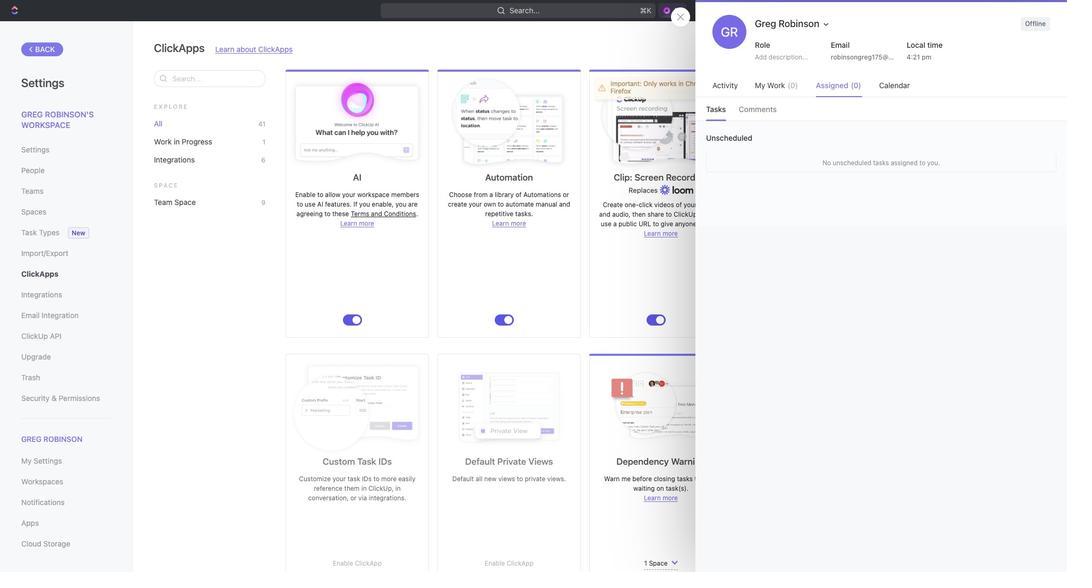 Task type: locate. For each thing, give the bounding box(es) containing it.
and right manual
[[560, 200, 571, 208]]

1 horizontal spatial clickapps
[[154, 41, 205, 54]]

email inside email integration link
[[21, 311, 40, 320]]

waiting
[[634, 485, 655, 492]]

settings up people
[[21, 145, 50, 154]]

0 vertical spatial upgrade link
[[922, 3, 973, 18]]

clickup api link
[[21, 327, 111, 345]]

of inside create one-click videos of your screen and audio, then share to clickup tasks or use a public url to give anyone access. learn more
[[676, 201, 682, 209]]

2 vertical spatial clickup
[[21, 332, 48, 341]]

features.
[[325, 200, 352, 208]]

downs,
[[1000, 210, 1021, 218]]

or left via
[[351, 494, 357, 502]]

2 horizontal spatial ai
[[674, 6, 681, 15]]

storage
[[43, 539, 70, 548]]

0 horizontal spatial new
[[72, 229, 85, 237]]

1 horizontal spatial use
[[601, 220, 612, 228]]

use down create
[[601, 220, 612, 228]]

clickup up anyone
[[674, 210, 698, 218]]

1 vertical spatial are
[[709, 475, 718, 483]]

enable for custom task ids
[[333, 559, 353, 567]]

1 horizontal spatial new
[[992, 6, 1008, 15]]

task inside the settings element
[[21, 228, 37, 237]]

add up literally
[[913, 191, 925, 199]]

firefox
[[611, 87, 631, 95]]

views
[[499, 475, 516, 483]]

you up conditions
[[396, 200, 407, 208]]

0 horizontal spatial email
[[21, 311, 40, 320]]

9
[[262, 199, 266, 207]]

1 vertical spatial add
[[913, 191, 925, 199]]

2 horizontal spatial clickapps
[[258, 45, 293, 54]]

ids inside "customize your task ids to more easily reference them in clickup, in conversation, or via integrations."
[[362, 475, 372, 483]]

custom fields
[[936, 172, 995, 183]]

learn down url
[[644, 230, 661, 237]]

clickup left api
[[21, 332, 48, 341]]

0 horizontal spatial (0)
[[788, 81, 798, 90]]

a down audio, at right top
[[614, 220, 617, 228]]

1 for 1 space
[[645, 559, 648, 567]]

settings down back link
[[21, 76, 65, 90]]

1 vertical spatial default
[[453, 475, 474, 483]]

learn more link down the repetitive
[[493, 219, 526, 227]]

0 vertical spatial work
[[768, 81, 786, 90]]

to up give
[[666, 210, 672, 218]]

robinson inside the settings element
[[44, 435, 83, 444]]

1 horizontal spatial a
[[614, 220, 617, 228]]

task(s).
[[666, 485, 689, 492]]

0 vertical spatial ai
[[674, 6, 681, 15]]

1 horizontal spatial fields
[[970, 172, 995, 183]]

conversation,
[[308, 494, 349, 502]]

2 clickapp from the left
[[507, 559, 534, 567]]

reactions
[[814, 172, 855, 183]]

task left types
[[21, 228, 37, 237]]

workspace
[[21, 120, 70, 129]]

own
[[484, 200, 496, 208]]

agreeing
[[297, 210, 323, 218]]

.
[[416, 210, 418, 218]]

2 horizontal spatial clickup
[[942, 200, 965, 208]]

task
[[21, 228, 37, 237], [357, 456, 377, 467]]

email up the clickup api
[[21, 311, 40, 320]]

more inside warn me before closing tasks that are waiting on task(s). learn more
[[663, 494, 678, 502]]

settings
[[21, 76, 65, 90], [21, 145, 50, 154], [34, 456, 62, 466]]

1 vertical spatial 1
[[645, 559, 648, 567]]

learn more link for dependency warning
[[644, 494, 678, 502]]

1 (0) from the left
[[788, 81, 798, 90]]

0 vertical spatial default
[[466, 456, 495, 467]]

0 vertical spatial upgrade
[[937, 6, 968, 15]]

or up 'access.'
[[717, 210, 723, 218]]

Search... text field
[[173, 71, 260, 87]]

learn more link for automation
[[493, 219, 526, 227]]

warn
[[605, 475, 620, 483]]

0 horizontal spatial upgrade link
[[21, 348, 111, 366]]

work
[[768, 81, 786, 90], [154, 137, 172, 146]]

to
[[920, 159, 926, 167], [318, 191, 324, 199], [971, 191, 977, 199], [1012, 191, 1018, 199], [297, 200, 303, 208], [498, 200, 504, 208], [325, 210, 331, 218], [666, 210, 672, 218], [653, 220, 659, 228], [374, 475, 380, 483], [517, 475, 523, 483]]

1 vertical spatial a
[[614, 220, 617, 228]]

space
[[154, 182, 179, 189], [175, 198, 196, 207], [649, 559, 668, 567]]

custom down you.
[[936, 172, 968, 183]]

2 vertical spatial custom
[[323, 456, 355, 467]]

types
[[39, 228, 59, 237]]

custom for custom task ids
[[323, 456, 355, 467]]

0 vertical spatial ids
[[379, 456, 392, 467]]

clickapps up search... text box
[[154, 41, 205, 54]]

a up own
[[490, 191, 493, 199]]

use inside the enable to allow your workspace members to use ai features. if you enable, you are agreeing to these
[[305, 200, 316, 208]]

audio,
[[613, 210, 631, 218]]

clickapps right about
[[258, 45, 293, 54]]

1 vertical spatial space
[[175, 198, 196, 207]]

clickup
[[942, 200, 965, 208], [674, 210, 698, 218], [21, 332, 48, 341]]

new inside the settings element
[[72, 229, 85, 237]]

click
[[639, 201, 653, 209]]

your down from
[[469, 200, 482, 208]]

1 horizontal spatial (0)
[[852, 81, 862, 90]]

my for my settings
[[21, 456, 32, 466]]

0 horizontal spatial ids
[[362, 475, 372, 483]]

clickapps
[[154, 41, 205, 54], [258, 45, 293, 54], [21, 269, 59, 278]]

notifications
[[21, 498, 65, 507]]

custom up numbers,
[[927, 191, 950, 199]]

robinson up the "my settings" link on the bottom left of the page
[[44, 435, 83, 444]]

my up workspaces
[[21, 456, 32, 466]]

0 horizontal spatial enable clickapp
[[333, 559, 382, 567]]

and down enable,
[[371, 210, 382, 218]]

integrations.
[[369, 494, 407, 502]]

0 horizontal spatial use
[[305, 200, 316, 208]]

ids up clickup,
[[379, 456, 392, 467]]

ids right task
[[362, 475, 372, 483]]

important:
[[611, 80, 642, 88]]

greg robinson
[[755, 18, 820, 29], [21, 435, 83, 444]]

greg inside greg robinson's workspace
[[21, 109, 43, 119]]

2 horizontal spatial enable
[[485, 559, 505, 567]]

greg up workspace
[[21, 109, 43, 119]]

greg up my settings
[[21, 435, 42, 444]]

clickup up numbers,
[[942, 200, 965, 208]]

clickapp for task
[[355, 559, 382, 567]]

0 horizontal spatial or
[[351, 494, 357, 502]]

1 horizontal spatial my
[[756, 81, 766, 90]]

(0) down description...
[[788, 81, 798, 90]]

or right automations
[[563, 191, 569, 199]]

0 horizontal spatial upgrade
[[21, 352, 51, 361]]

add custom fields to your tasks to literally use clickup for anything: dates, phone numbers, emails, drop-downs, checkboxes, links, currencies, and numbers.
[[906, 191, 1025, 237]]

default all new views to private views.
[[453, 475, 566, 483]]

custom up task
[[323, 456, 355, 467]]

more up clickup,
[[382, 475, 397, 483]]

0 vertical spatial my
[[756, 81, 766, 90]]

learn more link for ai
[[341, 219, 375, 227]]

role
[[755, 40, 771, 49]]

fields inside add custom fields to your tasks to literally use clickup for anything: dates, phone numbers, emails, drop-downs, checkboxes, links, currencies, and numbers.
[[952, 191, 969, 199]]

0 vertical spatial 1
[[263, 138, 266, 146]]

0 horizontal spatial a
[[490, 191, 493, 199]]

clickapp for private
[[507, 559, 534, 567]]

to up the repetitive
[[498, 200, 504, 208]]

2 vertical spatial ai
[[317, 200, 323, 208]]

greg robinson's workspace
[[21, 109, 94, 129]]

0 vertical spatial clickup
[[942, 200, 965, 208]]

clickapps down the 'import/export'
[[21, 269, 59, 278]]

you right if
[[359, 200, 370, 208]]

to inside choose from a library of automations or create your own to automate manual and repetitive tasks. learn more
[[498, 200, 504, 208]]

fields up the anything: at the right top
[[970, 172, 995, 183]]

upgrade up time
[[937, 6, 968, 15]]

1 horizontal spatial enable
[[333, 559, 353, 567]]

1 for 1
[[263, 138, 266, 146]]

0 vertical spatial greg robinson
[[755, 18, 820, 29]]

1 horizontal spatial work
[[768, 81, 786, 90]]

learn inside create one-click videos of your screen and audio, then share to clickup tasks or use a public url to give anyone access. learn more
[[644, 230, 661, 237]]

of for your
[[676, 201, 682, 209]]

learn left about
[[215, 45, 235, 54]]

ai button
[[659, 3, 687, 18]]

tasks up the anything: at the right top
[[994, 191, 1010, 199]]

your up the anything: at the right top
[[979, 191, 992, 199]]

6
[[262, 156, 266, 164]]

integrations up the email integration
[[21, 290, 62, 299]]

of up automate
[[516, 191, 522, 199]]

warning
[[672, 456, 706, 467]]

tasks.
[[516, 210, 533, 218]]

apps link
[[21, 514, 111, 532]]

integration
[[42, 311, 79, 320]]

1 horizontal spatial clickup
[[674, 210, 698, 218]]

default
[[466, 456, 495, 467], [453, 475, 474, 483]]

0 horizontal spatial fields
[[952, 191, 969, 199]]

more inside choose from a library of automations or create your own to automate manual and repetitive tasks. learn more
[[511, 219, 526, 227]]

1 horizontal spatial you
[[396, 200, 407, 208]]

integrations down "work in progress"
[[154, 155, 195, 164]]

1 horizontal spatial clickapp
[[507, 559, 534, 567]]

learn about clickapps link
[[215, 45, 293, 54]]

0 horizontal spatial work
[[154, 137, 172, 146]]

1 horizontal spatial 1
[[645, 559, 648, 567]]

and right chrome
[[711, 80, 723, 88]]

to left these
[[325, 210, 331, 218]]

0 horizontal spatial are
[[408, 200, 418, 208]]

tasks down screen
[[699, 210, 715, 218]]

you
[[359, 200, 370, 208], [396, 200, 407, 208]]

your inside add custom fields to your tasks to literally use clickup for anything: dates, phone numbers, emails, drop-downs, checkboxes, links, currencies, and numbers.
[[979, 191, 992, 199]]

1 horizontal spatial are
[[709, 475, 718, 483]]

my up comments on the top
[[756, 81, 766, 90]]

0 vertical spatial robinson
[[779, 18, 820, 29]]

allow
[[325, 191, 341, 199]]

0 horizontal spatial enable
[[296, 191, 316, 199]]

learn down the repetitive
[[493, 219, 509, 227]]

new
[[485, 475, 497, 483]]

add inside role add description...
[[755, 53, 767, 61]]

choose
[[450, 191, 472, 199]]

learn inside choose from a library of automations or create your own to automate manual and repetitive tasks. learn more
[[493, 219, 509, 227]]

0 horizontal spatial clickapp
[[355, 559, 382, 567]]

of inside choose from a library of automations or create your own to automate manual and repetitive tasks. learn more
[[516, 191, 522, 199]]

work down the add description... button
[[768, 81, 786, 90]]

to up dates, in the top of the page
[[1012, 191, 1018, 199]]

new
[[992, 6, 1008, 15], [72, 229, 85, 237]]

1 horizontal spatial integrations
[[154, 155, 195, 164]]

to right views
[[517, 475, 523, 483]]

custom inside add custom fields to your tasks to literally use clickup for anything: dates, phone numbers, emails, drop-downs, checkboxes, links, currencies, and numbers.
[[927, 191, 950, 199]]

upgrade link
[[922, 3, 973, 18], [21, 348, 111, 366]]

0 horizontal spatial robinson
[[44, 435, 83, 444]]

that
[[695, 475, 707, 483]]

a inside create one-click videos of your screen and audio, then share to clickup tasks or use a public url to give anyone access. learn more
[[614, 220, 617, 228]]

permissions
[[59, 394, 100, 403]]

2 vertical spatial or
[[351, 494, 357, 502]]

1 vertical spatial greg robinson
[[21, 435, 83, 444]]

spaces
[[21, 207, 46, 216]]

0 vertical spatial email
[[831, 40, 850, 49]]

upgrade inside the settings element
[[21, 352, 51, 361]]

1 horizontal spatial ids
[[379, 456, 392, 467]]

0 vertical spatial fields
[[970, 172, 995, 183]]

greg robinson up my settings
[[21, 435, 83, 444]]

0 horizontal spatial integrations
[[21, 290, 62, 299]]

ids
[[379, 456, 392, 467], [362, 475, 372, 483]]

dependency warning
[[617, 456, 706, 467]]

in right works
[[679, 80, 684, 88]]

1 vertical spatial greg
[[21, 109, 43, 119]]

and down create
[[600, 210, 611, 218]]

1 vertical spatial or
[[717, 210, 723, 218]]

greg up role
[[755, 18, 777, 29]]

0 horizontal spatial task
[[21, 228, 37, 237]]

1 horizontal spatial add
[[913, 191, 925, 199]]

important: only works in chrome and firefox
[[611, 80, 723, 95]]

0 vertical spatial task
[[21, 228, 37, 237]]

add down role
[[755, 53, 767, 61]]

learn more link down the terms
[[341, 219, 375, 227]]

integrations
[[154, 155, 195, 164], [21, 290, 62, 299]]

calendar
[[880, 81, 911, 90]]

my inside the "my settings" link
[[21, 456, 32, 466]]

clickup inside create one-click videos of your screen and audio, then share to clickup tasks or use a public url to give anyone access. learn more
[[674, 210, 698, 218]]

your up if
[[342, 191, 356, 199]]

in up via
[[362, 485, 367, 492]]

fields up for
[[952, 191, 969, 199]]

works
[[659, 80, 677, 88]]

default left all
[[453, 475, 474, 483]]

1 clickapp from the left
[[355, 559, 382, 567]]

tasks left assigned
[[874, 159, 890, 167]]

no
[[823, 159, 832, 167]]

upgrade down the clickup api
[[21, 352, 51, 361]]

enable for default private views
[[485, 559, 505, 567]]

1 vertical spatial ids
[[362, 475, 372, 483]]

anything:
[[977, 200, 1005, 208]]

task up task
[[357, 456, 377, 467]]

upgrade link down the clickup api link
[[21, 348, 111, 366]]

0 vertical spatial new
[[992, 6, 1008, 15]]

dates,
[[1006, 200, 1025, 208]]

1 horizontal spatial of
[[676, 201, 682, 209]]

0 horizontal spatial greg robinson
[[21, 435, 83, 444]]

0 horizontal spatial 1
[[263, 138, 266, 146]]

people
[[21, 166, 45, 175]]

learn down on
[[644, 494, 661, 502]]

1 horizontal spatial enable clickapp
[[485, 559, 534, 567]]

links,
[[953, 219, 969, 227]]

2 vertical spatial space
[[649, 559, 668, 567]]

0 vertical spatial custom
[[936, 172, 968, 183]]

tasks up task(s).
[[677, 475, 693, 483]]

1 enable clickapp from the left
[[333, 559, 382, 567]]

default up all
[[466, 456, 495, 467]]

tasks inside warn me before closing tasks that are waiting on task(s). learn more
[[677, 475, 693, 483]]

use up agreeing
[[305, 200, 316, 208]]

clickup,
[[369, 485, 394, 492]]

1 vertical spatial clickup
[[674, 210, 698, 218]]

to up clickup,
[[374, 475, 380, 483]]

ai up workspace
[[353, 172, 362, 183]]

of right videos
[[676, 201, 682, 209]]

0 horizontal spatial add
[[755, 53, 767, 61]]

new button
[[977, 2, 1014, 19]]

(0) right assigned
[[852, 81, 862, 90]]

more down task(s).
[[663, 494, 678, 502]]

your left screen
[[684, 201, 697, 209]]

email inside email robinsongreg175@gmail.com
[[831, 40, 850, 49]]

work down all
[[154, 137, 172, 146]]

1 vertical spatial of
[[676, 201, 682, 209]]

learn more link
[[341, 219, 375, 227], [493, 219, 526, 227], [644, 230, 678, 237], [644, 494, 678, 502]]

are right that
[[709, 475, 718, 483]]

1
[[263, 138, 266, 146], [645, 559, 648, 567]]

0 vertical spatial integrations
[[154, 155, 195, 164]]

2 horizontal spatial use
[[929, 200, 940, 208]]

upgrade link up time
[[922, 3, 973, 18]]

1 horizontal spatial or
[[563, 191, 569, 199]]

greg robinson up role add description...
[[755, 18, 820, 29]]

0 vertical spatial a
[[490, 191, 493, 199]]

settings up workspaces
[[34, 456, 62, 466]]

more down give
[[663, 230, 678, 237]]

1 vertical spatial fields
[[952, 191, 969, 199]]

robinson
[[779, 18, 820, 29], [44, 435, 83, 444]]

give
[[661, 220, 674, 228]]

1 horizontal spatial upgrade
[[937, 6, 968, 15]]

fields
[[970, 172, 995, 183], [952, 191, 969, 199]]

&
[[52, 394, 57, 403]]

learn more link down on
[[644, 494, 678, 502]]

and down downs,
[[1006, 219, 1017, 227]]

customize your task ids to more easily reference them in clickup, in conversation, or via integrations.
[[299, 475, 416, 502]]

integrations inside the settings element
[[21, 290, 62, 299]]

0 horizontal spatial you
[[359, 200, 370, 208]]

work in progress
[[154, 137, 212, 146]]

1 vertical spatial email
[[21, 311, 40, 320]]

1 vertical spatial settings
[[21, 145, 50, 154]]

ai up agreeing
[[317, 200, 323, 208]]

email for email robinsongreg175@gmail.com
[[831, 40, 850, 49]]

1 vertical spatial new
[[72, 229, 85, 237]]

1 vertical spatial work
[[154, 137, 172, 146]]

1 vertical spatial task
[[357, 456, 377, 467]]

ai right ⌘k
[[674, 6, 681, 15]]

learn
[[215, 45, 235, 54], [341, 219, 357, 227], [493, 219, 509, 227], [644, 230, 661, 237], [644, 494, 661, 502]]

your up reference
[[333, 475, 346, 483]]

local time 4:21 pm
[[907, 40, 943, 61]]

enable clickapp for task
[[333, 559, 382, 567]]

automate
[[506, 200, 534, 208]]

automations
[[524, 191, 561, 199]]

no unscheduled tasks assigned to you.
[[823, 159, 941, 167]]

robinson up role add description...
[[779, 18, 820, 29]]

robinsongreg175@gmail.com
[[831, 53, 921, 61]]

1 vertical spatial upgrade
[[21, 352, 51, 361]]

in inside important: only works in chrome and firefox
[[679, 80, 684, 88]]

2 enable clickapp from the left
[[485, 559, 534, 567]]

email for email integration
[[21, 311, 40, 320]]

1 horizontal spatial ai
[[353, 172, 362, 183]]

are inside warn me before closing tasks that are waiting on task(s). learn more
[[709, 475, 718, 483]]

your inside the enable to allow your workspace members to use ai features. if you enable, you are agreeing to these
[[342, 191, 356, 199]]

and inside add custom fields to your tasks to literally use clickup for anything: dates, phone numbers, emails, drop-downs, checkboxes, links, currencies, and numbers.
[[1006, 219, 1017, 227]]

2 vertical spatial greg
[[21, 435, 42, 444]]

use up numbers,
[[929, 200, 940, 208]]

email up robinsongreg175@gmail.com
[[831, 40, 850, 49]]

a inside choose from a library of automations or create your own to automate manual and repetitive tasks. learn more
[[490, 191, 493, 199]]

1 vertical spatial custom
[[927, 191, 950, 199]]

people link
[[21, 162, 111, 180]]

1 vertical spatial integrations
[[21, 290, 62, 299]]

0 horizontal spatial clickapps
[[21, 269, 59, 278]]

assigned
[[817, 81, 849, 90]]

0 vertical spatial add
[[755, 53, 767, 61]]



Task type: vqa. For each thing, say whether or not it's contained in the screenshot.
your in Enable to allow your workspace members to use AI features. If you enable, you are agreeing to these
yes



Task type: describe. For each thing, give the bounding box(es) containing it.
you.
[[928, 159, 941, 167]]

⌘k
[[640, 6, 652, 15]]

customize
[[299, 475, 331, 483]]

0 vertical spatial settings
[[21, 76, 65, 90]]

library
[[495, 191, 514, 199]]

1 vertical spatial upgrade link
[[21, 348, 111, 366]]

create one-click videos of your screen and audio, then share to clickup tasks or use a public url to give anyone access. learn more
[[600, 201, 723, 237]]

cloud storage
[[21, 539, 70, 548]]

unscheduled
[[707, 133, 753, 142]]

or inside create one-click videos of your screen and audio, then share to clickup tasks or use a public url to give anyone access. learn more
[[717, 210, 723, 218]]

create
[[448, 200, 467, 208]]

clickup inside add custom fields to your tasks to literally use clickup for anything: dates, phone numbers, emails, drop-downs, checkboxes, links, currencies, and numbers.
[[942, 200, 965, 208]]

settings link
[[21, 141, 111, 159]]

comment reactions
[[771, 172, 855, 183]]

your inside "customize your task ids to more easily reference them in clickup, in conversation, or via integrations."
[[333, 475, 346, 483]]

description...
[[769, 53, 809, 61]]

email integration link
[[21, 307, 111, 325]]

these
[[333, 210, 349, 218]]

create
[[603, 201, 623, 209]]

workspaces
[[21, 477, 63, 486]]

your inside choose from a library of automations or create your own to automate manual and repetitive tasks. learn more
[[469, 200, 482, 208]]

add inside add custom fields to your tasks to literally use clickup for anything: dates, phone numbers, emails, drop-downs, checkboxes, links, currencies, and numbers.
[[913, 191, 925, 199]]

security & permissions
[[21, 394, 100, 403]]

import/export
[[21, 249, 68, 258]]

conditions
[[384, 210, 416, 218]]

screen
[[699, 201, 720, 209]]

reference
[[314, 485, 343, 492]]

only
[[644, 80, 658, 88]]

and inside create one-click videos of your screen and audio, then share to clickup tasks or use a public url to give anyone access. learn more
[[600, 210, 611, 218]]

if
[[354, 200, 358, 208]]

ai inside the enable to allow your workspace members to use ai features. if you enable, you are agreeing to these
[[317, 200, 323, 208]]

videos
[[655, 201, 675, 209]]

clickup api
[[21, 332, 61, 341]]

1 horizontal spatial robinson
[[779, 18, 820, 29]]

2 (0) from the left
[[852, 81, 862, 90]]

team
[[154, 198, 173, 207]]

and inside important: only works in chrome and firefox
[[711, 80, 723, 88]]

before
[[633, 475, 652, 483]]

clickapps link
[[21, 265, 111, 283]]

space for team
[[175, 198, 196, 207]]

or inside choose from a library of automations or create your own to automate manual and repetitive tasks. learn more
[[563, 191, 569, 199]]

cloud
[[21, 539, 41, 548]]

more down the terms
[[359, 219, 375, 227]]

new inside button
[[992, 6, 1008, 15]]

default for default private views
[[466, 456, 495, 467]]

assigned (0)
[[817, 81, 862, 90]]

gr
[[722, 24, 738, 39]]

members
[[392, 191, 420, 199]]

and inside choose from a library of automations or create your own to automate manual and repetitive tasks. learn more
[[560, 200, 571, 208]]

to up for
[[971, 191, 977, 199]]

use inside add custom fields to your tasks to literally use clickup for anything: dates, phone numbers, emails, drop-downs, checkboxes, links, currencies, and numbers.
[[929, 200, 940, 208]]

tasks inside create one-click videos of your screen and audio, then share to clickup tasks or use a public url to give anyone access. learn more
[[699, 210, 715, 218]]

1 horizontal spatial upgrade link
[[922, 3, 973, 18]]

via
[[359, 494, 367, 502]]

offline
[[1026, 20, 1047, 28]]

enable inside the enable to allow your workspace members to use ai features. if you enable, you are agreeing to these
[[296, 191, 316, 199]]

about
[[237, 45, 256, 54]]

emails,
[[960, 210, 981, 218]]

0 vertical spatial greg
[[755, 18, 777, 29]]

progress
[[182, 137, 212, 146]]

url
[[639, 220, 652, 228]]

1 space
[[645, 559, 668, 567]]

terms and conditions link
[[351, 210, 416, 218]]

tasks inside add custom fields to your tasks to literally use clickup for anything: dates, phone numbers, emails, drop-downs, checkboxes, links, currencies, and numbers.
[[994, 191, 1010, 199]]

assigned
[[891, 159, 918, 167]]

settings element
[[0, 21, 133, 572]]

in left progress
[[174, 137, 180, 146]]

back link
[[21, 43, 63, 56]]

workspace
[[357, 191, 390, 199]]

ai inside button
[[674, 6, 681, 15]]

literally
[[906, 200, 927, 208]]

clip: screen recording
[[614, 172, 709, 183]]

warn me before closing tasks that are waiting on task(s). learn more
[[605, 475, 718, 502]]

comments
[[739, 105, 777, 114]]

to inside "customize your task ids to more easily reference them in clickup, in conversation, or via integrations."
[[374, 475, 380, 483]]

clickapps inside the settings element
[[21, 269, 59, 278]]

workspaces link
[[21, 473, 111, 491]]

learn more link down give
[[644, 230, 678, 237]]

use inside create one-click videos of your screen and audio, then share to clickup tasks or use a public url to give anyone access. learn more
[[601, 220, 612, 228]]

all
[[154, 119, 163, 128]]

in down easily
[[396, 485, 401, 492]]

are inside the enable to allow your workspace members to use ai features. if you enable, you are agreeing to these
[[408, 200, 418, 208]]

greg robinson inside the settings element
[[21, 435, 83, 444]]

more inside "customize your task ids to more easily reference them in clickup, in conversation, or via integrations."
[[382, 475, 397, 483]]

to left you.
[[920, 159, 926, 167]]

space for 1
[[649, 559, 668, 567]]

my settings link
[[21, 452, 111, 470]]

automation
[[486, 172, 533, 183]]

import/export link
[[21, 244, 111, 262]]

to down share
[[653, 220, 659, 228]]

learn inside warn me before closing tasks that are waiting on task(s). learn more
[[644, 494, 661, 502]]

custom task ids
[[323, 456, 392, 467]]

add description... button
[[751, 51, 821, 64]]

activity
[[713, 81, 739, 90]]

comment
[[771, 172, 812, 183]]

closing
[[654, 475, 676, 483]]

learn down these
[[341, 219, 357, 227]]

notifications link
[[21, 494, 111, 512]]

2 vertical spatial settings
[[34, 456, 62, 466]]

default private views
[[466, 456, 553, 467]]

clip:
[[614, 172, 633, 183]]

my for my work (0)
[[756, 81, 766, 90]]

email robinsongreg175@gmail.com
[[831, 40, 921, 61]]

terms
[[351, 210, 369, 218]]

more inside create one-click videos of your screen and audio, then share to clickup tasks or use a public url to give anyone access. learn more
[[663, 230, 678, 237]]

local
[[907, 40, 926, 49]]

teams
[[21, 186, 44, 196]]

or inside "customize your task ids to more easily reference them in clickup, in conversation, or via integrations."
[[351, 494, 357, 502]]

all
[[476, 475, 483, 483]]

1 you from the left
[[359, 200, 370, 208]]

to left allow
[[318, 191, 324, 199]]

custom for custom fields
[[936, 172, 968, 183]]

access.
[[699, 220, 722, 228]]

enable,
[[372, 200, 394, 208]]

screen
[[635, 172, 664, 183]]

teams link
[[21, 182, 111, 200]]

role add description...
[[755, 40, 809, 61]]

unscheduled
[[833, 159, 872, 167]]

1 horizontal spatial task
[[357, 456, 377, 467]]

of for automations
[[516, 191, 522, 199]]

default for default all new views to private views.
[[453, 475, 474, 483]]

time
[[928, 40, 943, 49]]

2 you from the left
[[396, 200, 407, 208]]

to up agreeing
[[297, 200, 303, 208]]

manual
[[536, 200, 558, 208]]

views.
[[548, 475, 566, 483]]

your inside create one-click videos of your screen and audio, then share to clickup tasks or use a public url to give anyone access. learn more
[[684, 201, 697, 209]]

numbers.
[[951, 229, 979, 237]]

repetitive
[[486, 210, 514, 218]]

tasks
[[707, 105, 727, 114]]

anyone
[[675, 220, 697, 228]]

clickup inside the settings element
[[21, 332, 48, 341]]

0 vertical spatial space
[[154, 182, 179, 189]]

enable clickapp for private
[[485, 559, 534, 567]]



